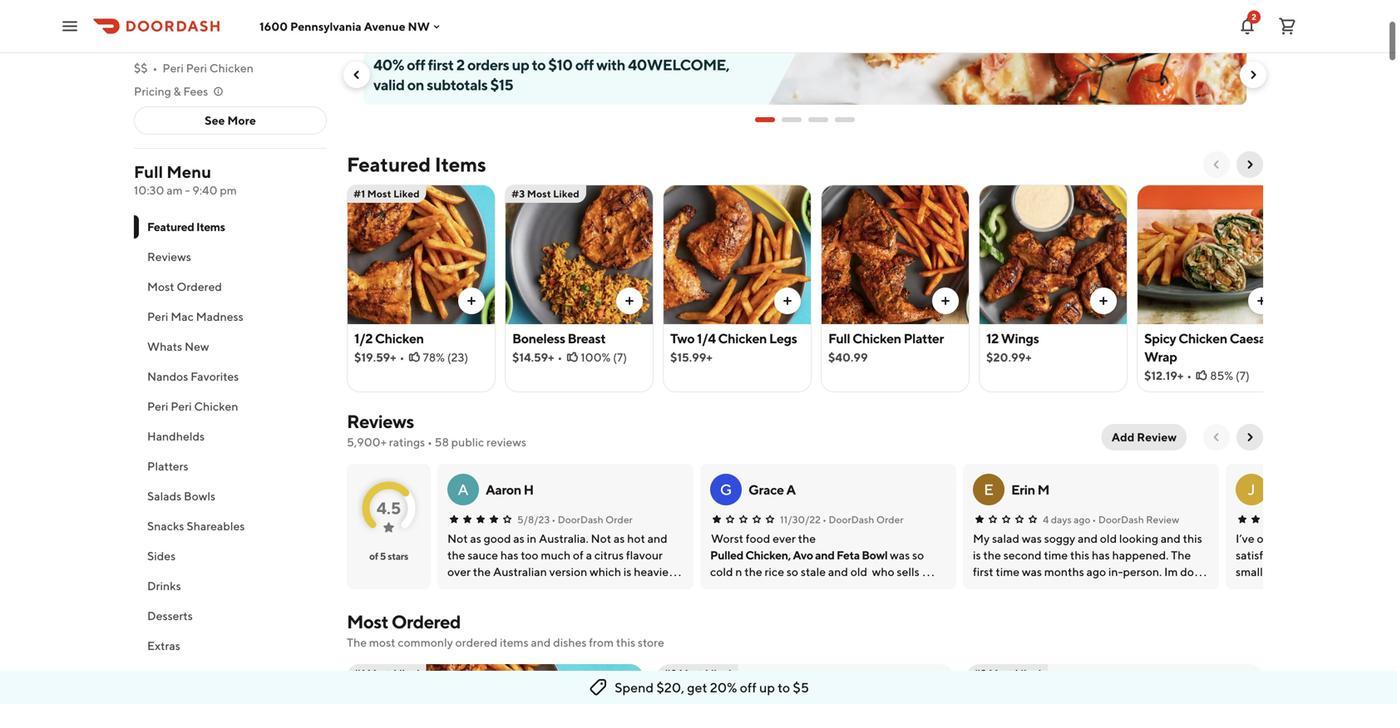 Task type: vqa. For each thing, say whether or not it's contained in the screenshot.
Most in the 'Button'
yes



Task type: locate. For each thing, give the bounding box(es) containing it.
and right avo
[[815, 549, 835, 562]]

drinks
[[147, 579, 181, 593]]

1 horizontal spatial reviews
[[347, 411, 414, 433]]

with
[[597, 56, 626, 74]]

0 vertical spatial (7)
[[613, 351, 627, 364]]

add item to cart image up legs
[[781, 294, 794, 308]]

0 vertical spatial review
[[1137, 430, 1177, 444]]

items up the "reviews" button
[[196, 220, 225, 234]]

reviews inside reviews 5,900+ ratings • 58 public reviews
[[347, 411, 414, 433]]

reviews for reviews
[[147, 250, 191, 264]]

ordered inside most ordered the most commonly ordered items and dishes from this store
[[392, 611, 461, 633]]

ordered up commonly
[[392, 611, 461, 633]]

0 vertical spatial 2
[[1252, 12, 1257, 22]]

0 horizontal spatial up
[[512, 56, 529, 74]]

1 vertical spatial #1 most liked
[[354, 668, 420, 680]]

full inside full menu 10:30 am - 9:40 pm
[[134, 162, 163, 182]]

2 add item to cart image from the left
[[1097, 294, 1111, 308]]

chicken inside full chicken platter $40.99
[[853, 331, 902, 346]]

(7) for boneless breast
[[613, 351, 627, 364]]

4.5 up "$$"
[[134, 38, 151, 52]]

(7) right 85%
[[1236, 369, 1250, 383]]

ordered
[[455, 636, 498, 650]]

1 horizontal spatial up
[[760, 680, 775, 696]]

stars
[[388, 551, 408, 562]]

1 horizontal spatial to
[[778, 680, 790, 696]]

chicken up the $19.59+
[[375, 331, 424, 346]]

5,900+ down reviews link
[[347, 435, 387, 449]]

• left 58
[[428, 435, 432, 449]]

and inside most ordered the most commonly ordered items and dishes from this store
[[531, 636, 551, 650]]

0 horizontal spatial 5,900+
[[168, 38, 208, 52]]

extras button
[[134, 631, 327, 661]]

sauce bottles button
[[134, 661, 327, 691]]

and
[[815, 549, 835, 562], [531, 636, 551, 650]]

select promotional banner element
[[755, 105, 855, 135]]

0 horizontal spatial 9:40
[[192, 183, 218, 197]]

2 order from the left
[[877, 514, 904, 526]]

whats new button
[[134, 332, 327, 362]]

1600
[[260, 19, 288, 33]]

4 add item to cart image from the left
[[1255, 294, 1269, 308]]

#1 most liked down most at left
[[354, 668, 420, 680]]

0 horizontal spatial reviews
[[147, 250, 191, 264]]

(7) right 100%
[[613, 351, 627, 364]]

to for $10
[[532, 56, 546, 74]]

pulled chicken, avo and feta bowl button
[[710, 547, 888, 564]]

next button of carousel image
[[1244, 158, 1257, 171]]

$$
[[134, 61, 148, 75]]

2 • doordash order from the left
[[823, 514, 904, 526]]

0 horizontal spatial to
[[532, 56, 546, 74]]

0 vertical spatial 9:40
[[269, 15, 294, 28]]

previous image
[[1210, 431, 1224, 444]]

3 doordash from the left
[[1099, 514, 1144, 526]]

1 horizontal spatial #3
[[974, 668, 987, 680]]

(23)
[[447, 351, 468, 364]]

0 vertical spatial #3
[[512, 188, 525, 200]]

2 horizontal spatial doordash
[[1099, 514, 1144, 526]]

• down '1/2 chicken' at top left
[[400, 351, 405, 364]]

peri mac madness button
[[134, 302, 327, 332]]

review right add
[[1137, 430, 1177, 444]]

open now
[[149, 15, 204, 28]]

ratings
[[210, 38, 246, 52], [389, 435, 425, 449]]

1 horizontal spatial #3 most liked
[[974, 668, 1042, 680]]

g
[[720, 481, 732, 499]]

reviews for reviews 5,900+ ratings • 58 public reviews
[[347, 411, 414, 433]]

ordered inside button
[[177, 280, 222, 294]]

1 horizontal spatial ordered
[[392, 611, 461, 633]]

2 #1 most liked from the top
[[354, 668, 420, 680]]

ordered up "peri mac madness"
[[177, 280, 222, 294]]

1 vertical spatial #3 most liked
[[974, 668, 1042, 680]]

open menu image
[[60, 16, 80, 36]]

0 vertical spatial ordered
[[177, 280, 222, 294]]

#1 down the
[[354, 668, 365, 680]]

• left 0.7
[[251, 38, 256, 52]]

0 vertical spatial #3 most liked
[[512, 188, 580, 200]]

3 add item to cart image from the left
[[939, 294, 953, 308]]

featured items down -
[[147, 220, 225, 234]]

and right items
[[531, 636, 551, 650]]

add item to cart image
[[465, 294, 478, 308], [1097, 294, 1111, 308]]

1 order from the left
[[606, 514, 633, 526]]

• right $12.19+
[[1187, 369, 1192, 383]]

liked
[[394, 188, 420, 200], [553, 188, 580, 200], [394, 668, 420, 680], [705, 668, 732, 680], [1015, 668, 1042, 680]]

chicken inside two 1/4 chicken legs $15.99+
[[718, 331, 767, 346]]

1 vertical spatial featured
[[147, 220, 194, 234]]

this
[[616, 636, 636, 650]]

ratings down reviews link
[[389, 435, 425, 449]]

doordash right ago
[[1099, 514, 1144, 526]]

doordash right 5/8/23
[[558, 514, 604, 526]]

• down boneless breast
[[558, 351, 563, 364]]

0 horizontal spatial add item to cart image
[[465, 294, 478, 308]]

off
[[407, 56, 425, 74], [575, 56, 594, 74], [740, 680, 757, 696]]

up
[[512, 56, 529, 74], [760, 680, 775, 696]]

more
[[227, 114, 256, 127]]

review right ago
[[1146, 514, 1180, 526]]

j
[[1248, 481, 1256, 499]]

1 horizontal spatial doordash
[[829, 514, 875, 526]]

items
[[435, 153, 486, 176], [196, 220, 225, 234]]

1 horizontal spatial • doordash order
[[823, 514, 904, 526]]

1 #1 from the top
[[354, 188, 365, 200]]

0 vertical spatial reviews
[[147, 250, 191, 264]]

1 horizontal spatial 2
[[1252, 12, 1257, 22]]

9:40 right at on the top of the page
[[269, 15, 294, 28]]

40%
[[374, 56, 404, 74]]

9:40
[[269, 15, 294, 28], [192, 183, 218, 197]]

featured down am
[[147, 220, 194, 234]]

#1 most liked down featured items heading
[[354, 188, 420, 200]]

most inside "most ordered" button
[[147, 280, 174, 294]]

most ordered the most commonly ordered items and dishes from this store
[[347, 611, 665, 650]]

0 vertical spatial #1 most liked
[[354, 188, 420, 200]]

reviews
[[487, 435, 527, 449]]

chicken right 1/4
[[718, 331, 767, 346]]

0 vertical spatial up
[[512, 56, 529, 74]]

1 horizontal spatial add item to cart image
[[1097, 294, 1111, 308]]

full inside full chicken platter $40.99
[[829, 331, 850, 346]]

previous button of carousel image
[[350, 68, 364, 82], [1210, 158, 1224, 171]]

0 horizontal spatial and
[[531, 636, 551, 650]]

off right 20%
[[740, 680, 757, 696]]

featured items heading
[[347, 151, 486, 178]]

20%
[[710, 680, 737, 696]]

0 horizontal spatial doordash
[[558, 514, 604, 526]]

to left $5
[[778, 680, 790, 696]]

0 horizontal spatial • doordash order
[[552, 514, 633, 526]]

0 horizontal spatial order
[[606, 514, 633, 526]]

0 horizontal spatial featured
[[147, 220, 194, 234]]

0 horizontal spatial ordered
[[177, 280, 222, 294]]

peri up 'pricing & fees'
[[163, 61, 184, 75]]

sauce
[[147, 669, 180, 683]]

featured items down on
[[347, 153, 486, 176]]

• doordash order for a
[[552, 514, 633, 526]]

1 vertical spatial full
[[829, 331, 850, 346]]

0 vertical spatial to
[[532, 56, 546, 74]]

0 horizontal spatial off
[[407, 56, 425, 74]]

nandos favorites
[[147, 370, 239, 383]]

(7)
[[613, 351, 627, 364], [1236, 369, 1250, 383]]

at
[[256, 15, 267, 28]]

0 horizontal spatial 2
[[457, 56, 465, 74]]

platters
[[147, 460, 189, 473]]

peri peri chicken button
[[134, 392, 327, 422]]

drinks button
[[134, 572, 327, 601]]

1 • doordash order from the left
[[552, 514, 633, 526]]

1 horizontal spatial items
[[435, 153, 486, 176]]

5,900+ down now at the top left of the page
[[168, 38, 208, 52]]

add item to cart image for 1/2 chicken "image" at the left of the page
[[465, 294, 478, 308]]

salads bowls button
[[134, 482, 327, 512]]

a left aaron
[[458, 481, 469, 499]]

1 vertical spatial ratings
[[389, 435, 425, 449]]

m
[[1038, 482, 1050, 498]]

peri left the mac
[[147, 310, 168, 324]]

1 horizontal spatial and
[[815, 549, 835, 562]]

0 horizontal spatial featured items
[[147, 220, 225, 234]]

0 horizontal spatial (7)
[[613, 351, 627, 364]]

11/30/22
[[780, 514, 821, 526]]

add item to cart image up platter
[[939, 294, 953, 308]]

wrap
[[1145, 349, 1178, 365]]

open
[[149, 15, 179, 28]]

1600 pennsylvania avenue nw button
[[260, 19, 443, 33]]

2 doordash from the left
[[829, 514, 875, 526]]

and inside button
[[815, 549, 835, 562]]

peri down nandos on the bottom of the page
[[147, 400, 168, 413]]

peri
[[163, 61, 184, 75], [186, 61, 207, 75], [147, 310, 168, 324], [147, 400, 168, 413], [171, 400, 192, 413]]

up inside 40% off first 2 orders up to $10 off with 40welcome, valid on subtotals $15
[[512, 56, 529, 74]]

1 vertical spatial ordered
[[392, 611, 461, 633]]

1 horizontal spatial previous button of carousel image
[[1210, 158, 1224, 171]]

0 horizontal spatial #3 most liked
[[512, 188, 580, 200]]

add
[[1112, 430, 1135, 444]]

a right grace
[[787, 482, 796, 498]]

1 #1 most liked from the top
[[354, 188, 420, 200]]

previous button of carousel image left next button of carousel icon
[[1210, 158, 1224, 171]]

previous button of carousel image left 40%
[[350, 68, 364, 82]]

1/2 chicken
[[354, 331, 424, 346]]

1 vertical spatial reviews
[[347, 411, 414, 433]]

1 vertical spatial #1
[[354, 668, 365, 680]]

1 horizontal spatial 4.5
[[377, 499, 401, 518]]

snacks
[[147, 520, 184, 533]]

0 vertical spatial featured items
[[347, 153, 486, 176]]

0 horizontal spatial #3
[[512, 188, 525, 200]]

sides button
[[134, 542, 327, 572]]

2 left 0 items, open order cart image at the top right
[[1252, 12, 1257, 22]]

1 horizontal spatial (7)
[[1236, 369, 1250, 383]]

1 vertical spatial to
[[778, 680, 790, 696]]

1 vertical spatial 5,900+
[[347, 435, 387, 449]]

add item to cart image up 100% (7)
[[623, 294, 636, 308]]

chicken down favorites
[[194, 400, 238, 413]]

add item to cart image
[[623, 294, 636, 308], [781, 294, 794, 308], [939, 294, 953, 308], [1255, 294, 1269, 308]]

1 vertical spatial up
[[760, 680, 775, 696]]

1 horizontal spatial full
[[829, 331, 850, 346]]

1 vertical spatial and
[[531, 636, 551, 650]]

1 vertical spatial 2
[[457, 56, 465, 74]]

0 vertical spatial #1
[[354, 188, 365, 200]]

up for orders
[[512, 56, 529, 74]]

items
[[500, 636, 529, 650]]

add item to cart image up the caesar
[[1255, 294, 1269, 308]]

items down subtotals
[[435, 153, 486, 176]]

to left $10
[[532, 56, 546, 74]]

0 horizontal spatial full
[[134, 162, 163, 182]]

h
[[524, 482, 534, 498]]

legs
[[769, 331, 797, 346]]

$20,
[[657, 680, 685, 696]]

pricing
[[134, 84, 171, 98]]

#1 down featured items heading
[[354, 188, 365, 200]]

doordash for g
[[829, 514, 875, 526]]

aaron
[[486, 482, 521, 498]]

madness
[[196, 310, 244, 324]]

full up 10:30
[[134, 162, 163, 182]]

peri up handhelds
[[171, 400, 192, 413]]

#3
[[512, 188, 525, 200], [974, 668, 987, 680]]

0 vertical spatial and
[[815, 549, 835, 562]]

to inside 40% off first 2 orders up to $10 off with 40welcome, valid on subtotals $15
[[532, 56, 546, 74]]

$15.99+
[[670, 351, 713, 364]]

items inside heading
[[435, 153, 486, 176]]

2 #1 from the top
[[354, 668, 365, 680]]

78% (23)
[[423, 351, 468, 364]]

chicken up 85%
[[1179, 331, 1228, 346]]

0 vertical spatial 5,900+
[[168, 38, 208, 52]]

up left $5
[[760, 680, 775, 696]]

9:40 right -
[[192, 183, 218, 197]]

new
[[185, 340, 209, 354]]

9:40 inside full menu 10:30 am - 9:40 pm
[[192, 183, 218, 197]]

doordash up "feta"
[[829, 514, 875, 526]]

off right $10
[[575, 56, 594, 74]]

featured down valid
[[347, 153, 431, 176]]

$10
[[548, 56, 573, 74]]

1 horizontal spatial ratings
[[389, 435, 425, 449]]

1 vertical spatial previous button of carousel image
[[1210, 158, 1224, 171]]

0 vertical spatial featured
[[347, 153, 431, 176]]

off up on
[[407, 56, 425, 74]]

2
[[1252, 12, 1257, 22], [457, 56, 465, 74]]

chicken inside "button"
[[194, 400, 238, 413]]

reviews down the $19.59+
[[347, 411, 414, 433]]

100%
[[581, 351, 611, 364]]

0 vertical spatial previous button of carousel image
[[350, 68, 364, 82]]

peri up fees
[[186, 61, 207, 75]]

full up the $40.99
[[829, 331, 850, 346]]

0 vertical spatial full
[[134, 162, 163, 182]]

• doordash order up bowl on the bottom of page
[[823, 514, 904, 526]]

two 1/4 chicken legs image
[[664, 185, 811, 324]]

1 horizontal spatial 5,900+
[[347, 435, 387, 449]]

grace a
[[749, 482, 796, 498]]

reviews up most ordered
[[147, 250, 191, 264]]

store
[[638, 636, 665, 650]]

(7) for spicy chicken caesar wrap
[[1236, 369, 1250, 383]]

1 horizontal spatial featured
[[347, 153, 431, 176]]

4.5 up of 5 stars
[[377, 499, 401, 518]]

• inside reviews 5,900+ ratings • 58 public reviews
[[428, 435, 432, 449]]

peri mac madness
[[147, 310, 244, 324]]

0 horizontal spatial previous button of carousel image
[[350, 68, 364, 82]]

spicy chicken caesar wrap image
[[1138, 185, 1285, 324]]

1 horizontal spatial 9:40
[[269, 15, 294, 28]]

• doordash order right 5/8/23
[[552, 514, 633, 526]]

10:30
[[134, 183, 164, 197]]

review inside button
[[1137, 430, 1177, 444]]

1/2 chicken image
[[348, 185, 495, 324]]

1 horizontal spatial order
[[877, 514, 904, 526]]

1 vertical spatial 9:40
[[192, 183, 218, 197]]

1 vertical spatial items
[[196, 220, 225, 234]]

add item to cart image for two 1/4 chicken legs
[[781, 294, 794, 308]]

reviews inside button
[[147, 250, 191, 264]]

0 vertical spatial 4.5
[[134, 38, 151, 52]]

ordered for most ordered
[[177, 280, 222, 294]]

ratings down closes at the left of the page
[[210, 38, 246, 52]]

1 doordash from the left
[[558, 514, 604, 526]]

2 add item to cart image from the left
[[781, 294, 794, 308]]

up up $15
[[512, 56, 529, 74]]

nandos favorites button
[[134, 362, 327, 392]]

0 horizontal spatial ratings
[[210, 38, 246, 52]]

chicken up the $40.99
[[853, 331, 902, 346]]

5
[[380, 551, 386, 562]]

avo
[[793, 549, 813, 562]]

1 add item to cart image from the left
[[465, 294, 478, 308]]

1 vertical spatial (7)
[[1236, 369, 1250, 383]]

0 vertical spatial items
[[435, 153, 486, 176]]

snacks shareables button
[[134, 512, 327, 542]]

2 right first
[[457, 56, 465, 74]]



Task type: describe. For each thing, give the bounding box(es) containing it.
spicy chicken caesar wrap
[[1145, 331, 1271, 365]]

0 horizontal spatial 4.5
[[134, 38, 151, 52]]

spend $20, get 20% off up to $5
[[615, 680, 809, 696]]

most inside most ordered the most commonly ordered items and dishes from this store
[[347, 611, 388, 633]]

• right ago
[[1093, 514, 1097, 526]]

• right 11/30/22 in the right bottom of the page
[[823, 514, 827, 526]]

5/8/23
[[517, 514, 550, 526]]

to for $5
[[778, 680, 790, 696]]

on
[[407, 76, 424, 94]]

1 horizontal spatial a
[[787, 482, 796, 498]]

pulled
[[710, 549, 744, 562]]

next image
[[1244, 431, 1257, 444]]

snacks shareables
[[147, 520, 245, 533]]

order for g
[[877, 514, 904, 526]]

peri inside peri mac madness button
[[147, 310, 168, 324]]

100% (7)
[[581, 351, 627, 364]]

ordered for most ordered the most commonly ordered items and dishes from this store
[[392, 611, 461, 633]]

extras
[[147, 639, 180, 653]]

• right 5/8/23
[[552, 514, 556, 526]]

4 days ago
[[1043, 514, 1091, 526]]

add review
[[1112, 430, 1177, 444]]

add item to cart image for 12 wings "image"
[[1097, 294, 1111, 308]]

bowl
[[862, 549, 888, 562]]

peri peri chicken
[[147, 400, 238, 413]]

public
[[451, 435, 484, 449]]

add item to cart image for full chicken platter
[[939, 294, 953, 308]]

closes
[[219, 15, 254, 28]]

• doordash order for g
[[823, 514, 904, 526]]

pricing & fees button
[[134, 83, 225, 100]]

next button of carousel image
[[1247, 68, 1260, 82]]

ago
[[1074, 514, 1091, 526]]

1/2
[[354, 331, 373, 346]]

doordash for e
[[1099, 514, 1144, 526]]

$15
[[490, 76, 513, 94]]

5,900+ ratings •
[[168, 38, 256, 52]]

ratings inside reviews 5,900+ ratings • 58 public reviews
[[389, 435, 425, 449]]

see more
[[205, 114, 256, 127]]

1/4
[[697, 331, 716, 346]]

the
[[347, 636, 367, 650]]

spend
[[615, 680, 654, 696]]

pm
[[220, 183, 237, 197]]

spicy
[[1145, 331, 1177, 346]]

full chicken platter image
[[822, 185, 969, 324]]

4
[[1043, 514, 1049, 526]]

two
[[670, 331, 695, 346]]

up for off
[[760, 680, 775, 696]]

12
[[987, 331, 999, 346]]

see more button
[[135, 107, 326, 134]]

from
[[589, 636, 614, 650]]

salads
[[147, 490, 182, 503]]

#2
[[664, 668, 677, 680]]

get
[[687, 680, 708, 696]]

full chicken platter $40.99
[[829, 331, 944, 364]]

pricing & fees
[[134, 84, 208, 98]]

grace
[[749, 482, 784, 498]]

valid
[[374, 76, 405, 94]]

add item to cart image for spicy chicken caesar wrap
[[1255, 294, 1269, 308]]

chicken,
[[746, 549, 791, 562]]

most
[[369, 636, 396, 650]]

1 vertical spatial review
[[1146, 514, 1180, 526]]

• closes at 9:40 pm
[[209, 15, 315, 28]]

0 vertical spatial ratings
[[210, 38, 246, 52]]

handhelds
[[147, 430, 205, 443]]

caesar
[[1230, 331, 1271, 346]]

featured inside heading
[[347, 153, 431, 176]]

boneless breast image
[[506, 185, 653, 324]]

0 items, open order cart image
[[1278, 16, 1298, 36]]

platters button
[[134, 452, 327, 482]]

$20.99+
[[987, 351, 1032, 364]]

order for a
[[606, 514, 633, 526]]

$5
[[793, 680, 809, 696]]

erin
[[1012, 482, 1035, 498]]

boneless breast
[[512, 331, 606, 346]]

1 vertical spatial 4.5
[[377, 499, 401, 518]]

12 wings image
[[980, 185, 1127, 324]]

sides
[[147, 549, 176, 563]]

most ordered button
[[134, 272, 327, 302]]

first
[[428, 56, 454, 74]]

chicken inside spicy chicken caesar wrap
[[1179, 331, 1228, 346]]

0.7 mi
[[261, 38, 293, 52]]

pm
[[297, 15, 315, 28]]

doordash for a
[[558, 514, 604, 526]]

85%
[[1210, 369, 1234, 383]]

desserts
[[147, 609, 193, 623]]

notification bell image
[[1238, 16, 1258, 36]]

1 vertical spatial featured items
[[147, 220, 225, 234]]

mi
[[280, 38, 293, 52]]

2 inside 40% off first 2 orders up to $10 off with 40welcome, valid on subtotals $15
[[457, 56, 465, 74]]

1 horizontal spatial off
[[575, 56, 594, 74]]

58
[[435, 435, 449, 449]]

nandos
[[147, 370, 188, 383]]

avenue
[[364, 19, 406, 33]]

boneless
[[512, 331, 565, 346]]

of 5 stars
[[369, 551, 408, 562]]

1 horizontal spatial featured items
[[347, 153, 486, 176]]

&
[[174, 84, 181, 98]]

pulled chicken, avo and feta bowl
[[710, 549, 888, 562]]

full for full chicken platter
[[829, 331, 850, 346]]

• right "$$"
[[153, 61, 158, 75]]

whats new
[[147, 340, 209, 354]]

$14.59+
[[512, 351, 554, 364]]

5,900+ inside reviews 5,900+ ratings • 58 public reviews
[[347, 435, 387, 449]]

0 horizontal spatial items
[[196, 220, 225, 234]]

$12.19+
[[1145, 369, 1184, 383]]

feta
[[837, 549, 860, 562]]

commonly
[[398, 636, 453, 650]]

dishes
[[553, 636, 587, 650]]

1 add item to cart image from the left
[[623, 294, 636, 308]]

reviews 5,900+ ratings • 58 public reviews
[[347, 411, 527, 449]]

whats
[[147, 340, 182, 354]]

salads bowls
[[147, 490, 216, 503]]

chicken down 5,900+ ratings •
[[209, 61, 254, 75]]

reviews link
[[347, 411, 414, 433]]

40% off first 2 orders up to $10 off with 40welcome, valid on subtotals $15
[[374, 56, 730, 94]]

• right now at the top left of the page
[[209, 15, 214, 28]]

0 horizontal spatial a
[[458, 481, 469, 499]]

am
[[167, 183, 183, 197]]

most ordered
[[147, 280, 222, 294]]

handhelds button
[[134, 422, 327, 452]]

1 vertical spatial #3
[[974, 668, 987, 680]]

full for full menu
[[134, 162, 163, 182]]

2 horizontal spatial off
[[740, 680, 757, 696]]

erin m
[[1012, 482, 1050, 498]]



